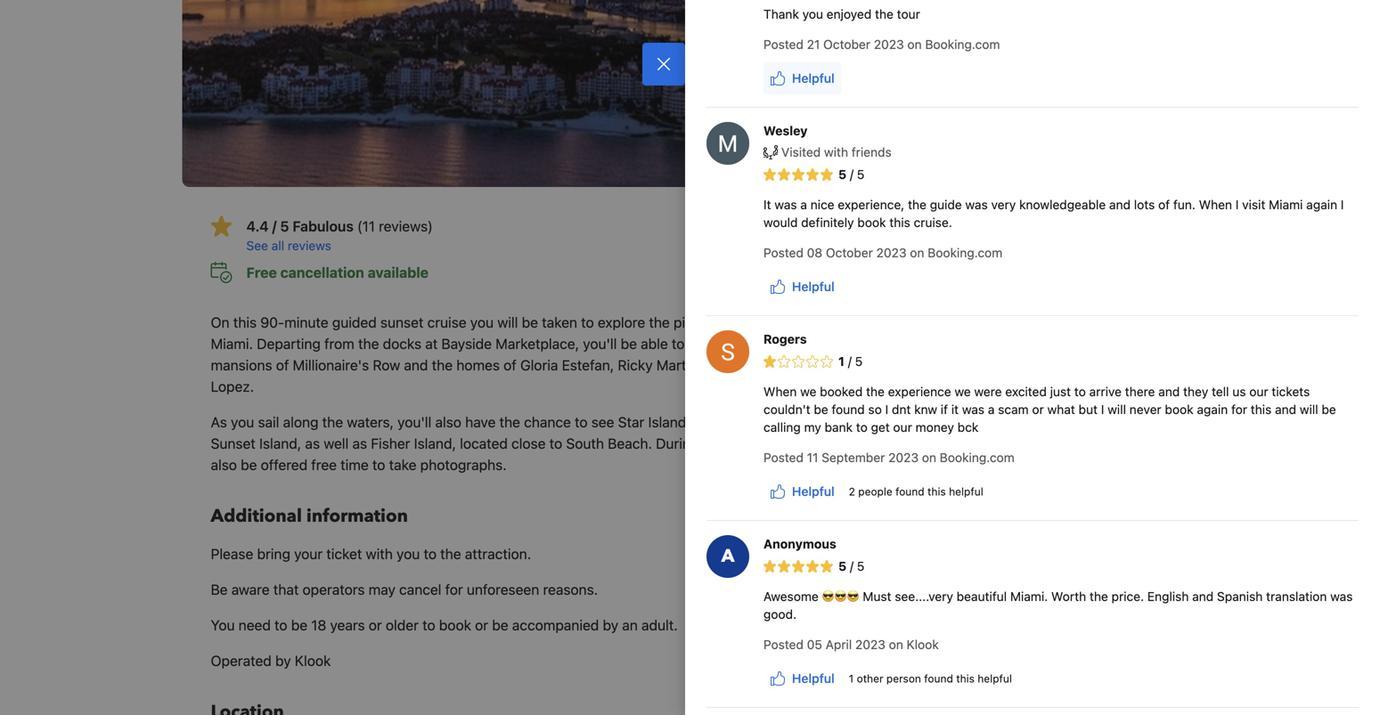 Task type: describe. For each thing, give the bounding box(es) containing it.
posted for posted 21 october 2023 on booking.com
[[764, 37, 804, 52]]

able
[[641, 336, 668, 353]]

lots
[[1134, 197, 1155, 212]]

posted 21 october 2023 on booking.com
[[764, 37, 1000, 52]]

when we booked the experience we were excited just to arrive there and they tell us our tickets couldn't be found so i dnt knw if it was a scam or what but i will never book again for this and will be calling my bank to get our money bck
[[764, 385, 1337, 435]]

see
[[246, 238, 268, 253]]

2023 for 21
[[874, 37, 904, 52]]

again inside it was a nice experience, the guide was very knowledgeable and lots of fun. when i visit miami again i would definitely book this cruise.
[[1307, 197, 1338, 212]]

was inside the awesome 😎😎😎 must see....very beautiful miami. worth the price. english and spanish translation was good.
[[1331, 590, 1353, 604]]

a inside when we booked the experience we were excited just to arrive there and they tell us our tickets couldn't be found so i dnt knw if it was a scam or what but i will never book again for this and will be calling my bank to get our money bck
[[988, 402, 995, 417]]

this inside "on this 90-minute guided sunset cruise you will be taken to explore the picturesque beauty of miami. departing from the docks at bayside marketplace, you'll be able to see the lavish mansions of millionaire's row and the homes of gloria estefan, ricky martin and jennifer lopez."
[[233, 314, 257, 331]]

it
[[764, 197, 771, 212]]

4.4
[[246, 218, 269, 235]]

star
[[618, 414, 645, 431]]

2 helpful button from the top
[[764, 271, 842, 303]]

14:30
[[879, 591, 912, 606]]

bayside
[[442, 336, 492, 353]]

11:30
[[880, 513, 911, 528]]

you inside "on this 90-minute guided sunset cruise you will be taken to explore the picturesque beauty of miami. departing from the docks at bayside marketplace, you'll be able to see the lavish mansions of millionaire's row and the homes of gloria estefan, ricky martin and jennifer lopez."
[[470, 314, 494, 331]]

you up be aware that operators may cancel for unforeseen reasons. in the left of the page
[[397, 546, 420, 563]]

to left take
[[373, 457, 385, 474]]

well
[[324, 435, 349, 452]]

during
[[656, 435, 699, 452]]

1 as from the left
[[305, 435, 320, 452]]

sunset
[[381, 314, 424, 331]]

see inside as you sail along the waters, you'll also have the chance to see star island, palm island and sunset island, as well as fisher island, located close to south beach. during the cruise, you'll also be offered free time to take photographs.
[[592, 414, 615, 431]]

visited
[[782, 145, 821, 160]]

to right older
[[423, 617, 436, 634]]

visited with friends
[[782, 145, 892, 160]]

accompanied
[[512, 617, 599, 634]]

klook inside a dialog
[[907, 638, 939, 652]]

english
[[1148, 590, 1189, 604]]

4 helpful from the top
[[792, 672, 835, 686]]

and inside as you sail along the waters, you'll also have the chance to see star island, palm island and sunset island, as well as fisher island, located close to south beach. during the cruise, you'll also be offered free time to take photographs.
[[771, 414, 796, 431]]

offered
[[261, 457, 308, 474]]

may
[[369, 582, 396, 599]]

08
[[807, 246, 823, 260]]

wesley
[[764, 123, 808, 138]]

there
[[1126, 385, 1156, 399]]

3 helpful button from the top
[[764, 476, 842, 508]]

and inside the awesome 😎😎😎 must see....very beautiful miami. worth the price. english and spanish translation was good.
[[1193, 590, 1214, 604]]

the up close
[[500, 414, 520, 431]]

just
[[1051, 385, 1071, 399]]

book inside when we booked the experience we were excited just to arrive there and they tell us our tickets couldn't be found so i dnt knw if it was a scam or what but i will never book again for this and will be calling my bank to get our money bck
[[1165, 402, 1194, 417]]

from
[[324, 336, 355, 353]]

4.4 / 5 fabulous (11 reviews) see all reviews
[[246, 218, 433, 253]]

september
[[822, 451, 885, 465]]

book inside it was a nice experience, the guide was very knowledgeable and lots of fun. when i visit miami again i would definitely book this cruise.
[[858, 215, 886, 230]]

1 we from the left
[[801, 385, 817, 399]]

0 vertical spatial our
[[1250, 385, 1269, 399]]

90-
[[260, 314, 284, 331]]

this inside it was a nice experience, the guide was very knowledgeable and lots of fun. when i visit miami again i would definitely book this cruise.
[[890, 215, 911, 230]]

date
[[1046, 257, 1077, 274]]

2 people found this helpful
[[849, 486, 984, 498]]

4 helpful button from the top
[[764, 663, 842, 695]]

minute
[[284, 314, 329, 331]]

the down at
[[432, 357, 453, 374]]

south
[[566, 435, 604, 452]]

the up able
[[649, 314, 670, 331]]

a
[[722, 545, 735, 569]]

palm
[[694, 414, 726, 431]]

2 as from the left
[[352, 435, 367, 452]]

april
[[826, 638, 852, 652]]

to up 'south'
[[575, 414, 588, 431]]

1 horizontal spatial or
[[475, 617, 489, 634]]

enjoyed
[[827, 7, 872, 21]]

/ up 😎😎😎 on the bottom
[[850, 559, 854, 574]]

it was a nice experience, the guide was very knowledgeable and lots of fun. when i visit miami again i would definitely book this cruise.
[[764, 197, 1345, 230]]

calling
[[764, 420, 801, 435]]

the left tour
[[875, 7, 894, 21]]

0 horizontal spatial by
[[275, 653, 291, 670]]

free
[[311, 457, 337, 474]]

that
[[273, 582, 299, 599]]

/ down "visited with friends"
[[850, 167, 854, 182]]

2023 for 11
[[889, 451, 919, 465]]

1 horizontal spatial island,
[[414, 435, 456, 452]]

found inside when we booked the experience we were excited just to arrive there and they tell us our tickets couldn't be found so i dnt knw if it was a scam or what but i will never book again for this and will be calling my bank to get our money bck
[[832, 402, 865, 417]]

and down docks at the left of the page
[[404, 357, 428, 374]]

anonymous element
[[722, 545, 735, 570]]

5 down "visited with friends"
[[839, 167, 847, 182]]

17:30
[[879, 670, 912, 685]]

get
[[871, 420, 890, 435]]

lopez.
[[211, 378, 254, 395]]

for inside when we booked the experience we were excited just to arrive there and they tell us our tickets couldn't be found so i dnt knw if it was a scam or what but i will never book again for this and will be calling my bank to get our money bck
[[1232, 402, 1248, 417]]

i right miami
[[1341, 197, 1345, 212]]

1 horizontal spatial will
[[1108, 402, 1127, 417]]

along
[[283, 414, 319, 431]]

they
[[1184, 385, 1209, 399]]

anonymous
[[764, 537, 837, 552]]

5 inside 4.4 / 5 fabulous (11 reviews) see all reviews
[[280, 218, 289, 235]]

bank
[[825, 420, 853, 435]]

and down tickets
[[1275, 402, 1297, 417]]

to up the cancel
[[424, 546, 437, 563]]

must
[[863, 590, 892, 604]]

(11
[[357, 218, 375, 235]]

miami. inside "on this 90-minute guided sunset cruise you will be taken to explore the picturesque beauty of miami. departing from the docks at bayside marketplace, you'll be able to see the lavish mansions of millionaire's row and the homes of gloria estefan, ricky martin and jennifer lopez."
[[211, 336, 253, 353]]

2 horizontal spatial island,
[[648, 414, 691, 431]]

have
[[465, 414, 496, 431]]

of down departing
[[276, 357, 289, 374]]

the inside the awesome 😎😎😎 must see....very beautiful miami. worth the price. english and spanish translation was good.
[[1090, 590, 1109, 604]]

money
[[916, 420, 955, 435]]

when inside it was a nice experience, the guide was very knowledgeable and lots of fun. when i visit miami again i would definitely book this cruise.
[[1199, 197, 1233, 212]]

tickets
[[853, 216, 914, 240]]

nov inside nov today
[[878, 383, 901, 398]]

2 horizontal spatial will
[[1300, 402, 1319, 417]]

beach.
[[608, 435, 652, 452]]

was right the "it"
[[775, 197, 797, 212]]

1 vertical spatial ticket
[[326, 546, 362, 563]]

5 up 😎😎😎 on the bottom
[[839, 559, 847, 574]]

awesome 😎😎😎 must see....very beautiful miami. worth the price. english and spanish translation was good.
[[764, 590, 1353, 622]]

free
[[246, 264, 277, 281]]

12:30
[[1063, 513, 1096, 528]]

tell
[[1212, 385, 1230, 399]]

5 down the friends
[[857, 167, 865, 182]]

be
[[211, 582, 228, 599]]

1 / 5
[[839, 354, 863, 369]]

you need to be 18 years or older to book or be accompanied by an adult.
[[211, 617, 678, 634]]

homes
[[457, 357, 500, 374]]

taken
[[542, 314, 578, 331]]

region containing nov
[[839, 316, 1184, 419]]

on for posted 11 september 2023 on booking.com
[[922, 451, 937, 465]]

tickets and prices
[[853, 216, 1007, 240]]

need
[[239, 617, 271, 634]]

nov today
[[875, 383, 905, 415]]

you
[[211, 617, 235, 634]]

0 horizontal spatial for
[[445, 582, 463, 599]]

additional
[[211, 504, 302, 529]]

and down guide
[[918, 216, 951, 240]]

thank you enjoyed the tour
[[764, 7, 921, 21]]

operated
[[211, 653, 272, 670]]

fabulous
[[293, 218, 354, 235]]

translation
[[1267, 590, 1327, 604]]

of left gloria
[[504, 357, 517, 374]]

waters,
[[347, 414, 394, 431]]

/ up booked
[[848, 354, 852, 369]]

at
[[425, 336, 438, 353]]

i right so
[[886, 402, 889, 417]]

if
[[941, 402, 948, 417]]

information
[[307, 504, 408, 529]]

you inside a dialog
[[803, 7, 824, 21]]

my
[[804, 420, 822, 435]]

on for posted 08 october 2023 on booking.com
[[910, 246, 925, 260]]

reviews
[[288, 238, 331, 253]]

to up martin
[[672, 336, 685, 353]]

departing
[[257, 336, 321, 353]]

1 vertical spatial with
[[366, 546, 393, 563]]

experience,
[[838, 197, 905, 212]]

good.
[[764, 607, 797, 622]]

5 up booked
[[855, 354, 863, 369]]

person
[[887, 673, 922, 685]]

picturesque
[[674, 314, 751, 331]]

martin
[[657, 357, 698, 374]]

15:30
[[1063, 591, 1096, 606]]

as
[[211, 414, 227, 431]]

posted for posted 08 october 2023 on booking.com
[[764, 246, 804, 260]]

the down picturesque on the top of the page
[[715, 336, 736, 353]]

to right need
[[275, 617, 288, 634]]



Task type: vqa. For each thing, say whether or not it's contained in the screenshot.
WERE
yes



Task type: locate. For each thing, give the bounding box(es) containing it.
marketplace,
[[496, 336, 579, 353]]

booking.com for posted 21 october 2023 on booking.com
[[926, 37, 1000, 52]]

to left the get
[[856, 420, 868, 435]]

will down the arrive
[[1108, 402, 1127, 417]]

bring
[[257, 546, 290, 563]]

0 vertical spatial see
[[689, 336, 712, 353]]

you'll up the estefan,
[[583, 336, 617, 353]]

spanish
[[1218, 590, 1263, 604]]

on this 90-minute guided sunset cruise you will be taken to explore the picturesque beauty of miami. departing from the docks at bayside marketplace, you'll be able to see the lavish mansions of millionaire's row and the homes of gloria estefan, ricky martin and jennifer lopez.
[[211, 314, 815, 395]]

by left the date
[[1025, 257, 1042, 274]]

you up 21
[[803, 7, 824, 21]]

october right 08
[[826, 246, 873, 260]]

miami. inside the awesome 😎😎😎 must see....very beautiful miami. worth the price. english and spanish translation was good.
[[1011, 590, 1048, 604]]

adult.
[[642, 617, 678, 634]]

5 / 5 down "visited with friends"
[[839, 167, 865, 182]]

guided
[[332, 314, 377, 331]]

was up prices
[[966, 197, 988, 212]]

with up may
[[366, 546, 393, 563]]

cruise
[[428, 314, 467, 331]]

1 horizontal spatial miami.
[[1011, 590, 1048, 604]]

this inside when we booked the experience we were excited just to arrive there and they tell us our tickets couldn't be found so i dnt knw if it was a scam or what but i will never book again for this and will be calling my bank to get our money bck
[[1251, 402, 1272, 417]]

0 horizontal spatial with
[[366, 546, 393, 563]]

booking.com for posted 08 october 2023 on booking.com
[[928, 246, 1003, 260]]

1 vertical spatial see
[[592, 414, 615, 431]]

1 horizontal spatial see
[[689, 336, 712, 353]]

1 posted from the top
[[764, 37, 804, 52]]

0 vertical spatial with
[[824, 145, 849, 160]]

2 vertical spatial booking.com
[[940, 451, 1015, 465]]

2 nov button from the left
[[1097, 324, 1170, 411]]

0 vertical spatial booking.com
[[926, 37, 1000, 52]]

0 vertical spatial for
[[1232, 402, 1248, 417]]

helpful
[[792, 71, 835, 86], [792, 279, 835, 294], [792, 484, 835, 499], [792, 672, 835, 686]]

1 horizontal spatial with
[[824, 145, 849, 160]]

2
[[849, 486, 856, 498]]

for right the cancel
[[445, 582, 463, 599]]

when
[[1199, 197, 1233, 212], [764, 385, 797, 399]]

0 vertical spatial ticket
[[905, 257, 944, 274]]

we up it
[[955, 385, 971, 399]]

0 horizontal spatial see
[[592, 414, 615, 431]]

nice
[[811, 197, 835, 212]]

2023 for 05
[[856, 638, 886, 652]]

2 vertical spatial found
[[925, 673, 954, 685]]

1 up booked
[[839, 354, 845, 369]]

and right english
[[1193, 590, 1214, 604]]

of up rogers
[[802, 314, 815, 331]]

booking.com for posted 11 september 2023 on booking.com
[[940, 451, 1015, 465]]

5 up must
[[857, 559, 865, 574]]

1 for 1 other person found this helpful
[[849, 673, 854, 685]]

0 horizontal spatial we
[[801, 385, 817, 399]]

0 horizontal spatial ticket
[[326, 546, 362, 563]]

2 vertical spatial by
[[275, 653, 291, 670]]

operated by klook
[[211, 653, 331, 670]]

klook
[[907, 638, 939, 652], [295, 653, 331, 670]]

be inside as you sail along the waters, you'll also have the chance to see star island, palm island and sunset island, as well as fisher island, located close to south beach. during the cruise, you'll also be offered free time to take photographs.
[[241, 457, 257, 474]]

2023 up 10:00
[[889, 451, 919, 465]]

or down unforeseen
[[475, 617, 489, 634]]

0 horizontal spatial book
[[439, 617, 471, 634]]

when up couldn't
[[764, 385, 797, 399]]

our down dnt
[[894, 420, 913, 435]]

and right martin
[[702, 357, 726, 374]]

2 horizontal spatial you'll
[[774, 435, 808, 452]]

3 helpful from the top
[[792, 484, 835, 499]]

0 vertical spatial a
[[801, 197, 807, 212]]

0 vertical spatial again
[[1307, 197, 1338, 212]]

helpful down 08
[[792, 279, 835, 294]]

helpful button down the 05
[[764, 663, 842, 695]]

/ inside 4.4 / 5 fabulous (11 reviews) see all reviews
[[272, 218, 277, 235]]

helpful down the 05
[[792, 672, 835, 686]]

2023 right april
[[856, 638, 886, 652]]

1 horizontal spatial nov button
[[1097, 324, 1170, 411]]

jennifer
[[730, 357, 782, 374]]

2 vertical spatial book
[[439, 617, 471, 634]]

1 vertical spatial for
[[445, 582, 463, 599]]

2 horizontal spatial by
[[1025, 257, 1042, 274]]

it
[[952, 402, 959, 417]]

0 horizontal spatial nov button
[[1016, 324, 1089, 411]]

see all reviews button
[[246, 237, 825, 255]]

see up 'south'
[[592, 414, 615, 431]]

reasons.
[[543, 582, 598, 599]]

posted for posted 05 april 2023 on klook
[[764, 638, 804, 652]]

to down chance
[[550, 435, 563, 452]]

cruise.
[[914, 215, 953, 230]]

1 vertical spatial helpful
[[978, 673, 1012, 685]]

on
[[211, 314, 230, 331]]

0 horizontal spatial 1
[[839, 354, 845, 369]]

1 vertical spatial you'll
[[398, 414, 432, 431]]

on down tickets and prices
[[910, 246, 925, 260]]

1 horizontal spatial for
[[1232, 402, 1248, 417]]

as you sail along the waters, you'll also have the chance to see star island, palm island and sunset island, as well as fisher island, located close to south beach. during the cruise, you'll also be offered free time to take photographs.
[[211, 414, 808, 474]]

1
[[839, 354, 845, 369], [849, 673, 854, 685]]

on
[[908, 37, 922, 52], [910, 246, 925, 260], [922, 451, 937, 465], [889, 638, 904, 652]]

1 nov button from the left
[[1016, 324, 1089, 411]]

definitely
[[801, 215, 854, 230]]

1 horizontal spatial again
[[1307, 197, 1338, 212]]

1 5 / 5 from the top
[[839, 167, 865, 182]]

1 vertical spatial again
[[1197, 402, 1228, 417]]

nov up never
[[1122, 383, 1145, 398]]

by left the an
[[603, 617, 619, 634]]

on for posted 05 april 2023 on klook
[[889, 638, 904, 652]]

2 horizontal spatial book
[[1165, 402, 1194, 417]]

with
[[824, 145, 849, 160], [366, 546, 393, 563]]

of
[[1159, 197, 1170, 212], [802, 314, 815, 331], [276, 357, 289, 374], [504, 357, 517, 374]]

with inside a dialog
[[824, 145, 849, 160]]

beauty
[[754, 314, 799, 331]]

5 / 5
[[839, 167, 865, 182], [839, 559, 865, 574]]

as left the well
[[305, 435, 320, 452]]

see inside "on this 90-minute guided sunset cruise you will be taken to explore the picturesque beauty of miami. departing from the docks at bayside marketplace, you'll be able to see the lavish mansions of millionaire's row and the homes of gloria estefan, ricky martin and jennifer lopez."
[[689, 336, 712, 353]]

helpful button down 11
[[764, 476, 842, 508]]

0 vertical spatial found
[[832, 402, 865, 417]]

the down palm
[[703, 435, 724, 452]]

for down us
[[1232, 402, 1248, 417]]

helpful down 11
[[792, 484, 835, 499]]

posted left 11
[[764, 451, 804, 465]]

october
[[824, 37, 871, 52], [826, 246, 873, 260]]

1 vertical spatial miami.
[[1011, 590, 1048, 604]]

the down guided
[[358, 336, 379, 353]]

close
[[512, 435, 546, 452]]

us
[[1233, 385, 1246, 399]]

explore
[[598, 314, 645, 331]]

0 horizontal spatial also
[[211, 457, 237, 474]]

region
[[839, 316, 1184, 419]]

again
[[1307, 197, 1338, 212], [1197, 402, 1228, 417]]

1 horizontal spatial by
[[603, 617, 619, 634]]

chance
[[524, 414, 571, 431]]

ticket right the your
[[326, 546, 362, 563]]

as up time on the bottom left of page
[[352, 435, 367, 452]]

0 horizontal spatial when
[[764, 385, 797, 399]]

helpful button down 21
[[764, 62, 842, 94]]

i right 'but'
[[1101, 402, 1105, 417]]

0 horizontal spatial as
[[305, 435, 320, 452]]

0 vertical spatial 1
[[839, 354, 845, 369]]

1 vertical spatial booking.com
[[928, 246, 1003, 260]]

1 horizontal spatial 1
[[849, 673, 854, 685]]

of right lots
[[1159, 197, 1170, 212]]

1 vertical spatial when
[[764, 385, 797, 399]]

helpful
[[949, 486, 984, 498], [978, 673, 1012, 685]]

1 horizontal spatial also
[[435, 414, 462, 431]]

older
[[386, 617, 419, 634]]

estefan,
[[562, 357, 614, 374]]

tour
[[897, 7, 921, 21]]

nov button
[[1016, 324, 1089, 411], [1097, 324, 1170, 411]]

11
[[807, 451, 819, 465]]

2 horizontal spatial or
[[1033, 402, 1044, 417]]

10:00
[[879, 474, 912, 488]]

guide
[[930, 197, 962, 212]]

nov up today
[[878, 383, 901, 398]]

the up the well
[[322, 414, 343, 431]]

4 posted from the top
[[764, 638, 804, 652]]

15:00
[[971, 591, 1004, 606]]

a dialog
[[643, 0, 1381, 716]]

and left lots
[[1110, 197, 1131, 212]]

a inside it was a nice experience, the guide was very knowledgeable and lots of fun. when i visit miami again i would definitely book this cruise.
[[801, 197, 807, 212]]

was inside when we booked the experience we were excited just to arrive there and they tell us our tickets couldn't be found so i dnt knw if it was a scam or what but i will never book again for this and will be calling my bank to get our money bck
[[962, 402, 985, 417]]

1 helpful button from the top
[[764, 62, 842, 94]]

on down tour
[[908, 37, 922, 52]]

docks
[[383, 336, 422, 353]]

0 horizontal spatial island,
[[259, 435, 301, 452]]

1 horizontal spatial our
[[1250, 385, 1269, 399]]

reviews)
[[379, 218, 433, 235]]

1 horizontal spatial a
[[988, 402, 995, 417]]

you'll up fisher
[[398, 414, 432, 431]]

posted down good.
[[764, 638, 804, 652]]

a
[[801, 197, 807, 212], [988, 402, 995, 417]]

island, up the during
[[648, 414, 691, 431]]

photographs.
[[420, 457, 507, 474]]

/
[[850, 167, 854, 182], [272, 218, 277, 235], [848, 354, 852, 369], [850, 559, 854, 574]]

18
[[311, 617, 327, 634]]

1 horizontal spatial as
[[352, 435, 367, 452]]

knowledgeable
[[1020, 197, 1106, 212]]

again inside when we booked the experience we were excited just to arrive there and they tell us our tickets couldn't be found so i dnt knw if it was a scam or what but i will never book again for this and will be calling my bank to get our money bck
[[1197, 402, 1228, 417]]

be aware that operators may cancel for unforeseen reasons.
[[211, 582, 598, 599]]

😎😎😎
[[822, 590, 860, 604]]

1 horizontal spatial we
[[955, 385, 971, 399]]

see
[[689, 336, 712, 353], [592, 414, 615, 431]]

1 vertical spatial found
[[896, 486, 925, 498]]

0 horizontal spatial again
[[1197, 402, 1228, 417]]

1 horizontal spatial when
[[1199, 197, 1233, 212]]

but
[[1079, 402, 1098, 417]]

beautiful
[[957, 590, 1007, 604]]

3 nov from the left
[[1122, 383, 1145, 398]]

0 horizontal spatial nov
[[878, 383, 901, 398]]

5 / 5 up 😎😎😎 on the bottom
[[839, 559, 865, 574]]

1 horizontal spatial ticket
[[905, 257, 944, 274]]

very
[[992, 197, 1016, 212]]

/ right 4.4
[[272, 218, 277, 235]]

0 vertical spatial when
[[1199, 197, 1233, 212]]

1 for 1 / 5
[[839, 354, 845, 369]]

or
[[1033, 402, 1044, 417], [369, 617, 382, 634], [475, 617, 489, 634]]

klook down 18 on the left of the page
[[295, 653, 331, 670]]

an
[[622, 617, 638, 634]]

free cancellation available
[[246, 264, 429, 281]]

0 horizontal spatial you'll
[[398, 414, 432, 431]]

2023 down tickets
[[877, 246, 907, 260]]

klook up 1 other person found this helpful
[[907, 638, 939, 652]]

2 horizontal spatial nov
[[1122, 383, 1145, 398]]

the up cruise.
[[908, 197, 927, 212]]

miami. left worth
[[1011, 590, 1048, 604]]

you'll down calling
[[774, 435, 808, 452]]

will down tickets
[[1300, 402, 1319, 417]]

or left older
[[369, 617, 382, 634]]

21
[[807, 37, 820, 52]]

years
[[330, 617, 365, 634]]

0 horizontal spatial our
[[894, 420, 913, 435]]

1 horizontal spatial you'll
[[583, 336, 617, 353]]

1 nov from the left
[[878, 383, 901, 398]]

millionaire's
[[293, 357, 369, 374]]

october for 08
[[826, 246, 873, 260]]

to
[[581, 314, 594, 331], [672, 336, 685, 353], [1075, 385, 1086, 399], [575, 414, 588, 431], [856, 420, 868, 435], [550, 435, 563, 452], [373, 457, 385, 474], [424, 546, 437, 563], [275, 617, 288, 634], [423, 617, 436, 634]]

1 vertical spatial october
[[826, 246, 873, 260]]

0 vertical spatial october
[[824, 37, 871, 52]]

the inside when we booked the experience we were excited just to arrive there and they tell us our tickets couldn't be found so i dnt knw if it was a scam or what but i will never book again for this and will be calling my bank to get our money bck
[[866, 385, 885, 399]]

0 vertical spatial miami.
[[211, 336, 253, 353]]

0 vertical spatial also
[[435, 414, 462, 431]]

arrive
[[1090, 385, 1122, 399]]

will up marketplace,
[[498, 314, 518, 331]]

you up the sunset
[[231, 414, 254, 431]]

to up 'but'
[[1075, 385, 1086, 399]]

you'll inside "on this 90-minute guided sunset cruise you will be taken to explore the picturesque beauty of miami. departing from the docks at bayside marketplace, you'll be able to see the lavish mansions of millionaire's row and the homes of gloria estefan, ricky martin and jennifer lopez."
[[583, 336, 617, 353]]

0 horizontal spatial will
[[498, 314, 518, 331]]

0 vertical spatial by
[[1025, 257, 1042, 274]]

1 horizontal spatial book
[[858, 215, 886, 230]]

on for posted 21 october 2023 on booking.com
[[908, 37, 922, 52]]

when inside when we booked the experience we were excited just to arrive there and they tell us our tickets couldn't be found so i dnt knw if it was a scam or what but i will never book again for this and will be calling my bank to get our money bck
[[764, 385, 797, 399]]

thank
[[764, 7, 799, 21]]

helpful down 15:00
[[978, 673, 1012, 685]]

1 vertical spatial our
[[894, 420, 913, 435]]

1 vertical spatial by
[[603, 617, 619, 634]]

or inside when we booked the experience we were excited just to arrive there and they tell us our tickets couldn't be found so i dnt knw if it was a scam or what but i will never book again for this and will be calling my bank to get our money bck
[[1033, 402, 1044, 417]]

or down excited
[[1033, 402, 1044, 417]]

island, up offered
[[259, 435, 301, 452]]

1 vertical spatial book
[[1165, 402, 1194, 417]]

2 we from the left
[[955, 385, 971, 399]]

helpful down 21
[[792, 71, 835, 86]]

awesome
[[764, 590, 819, 604]]

1 helpful from the top
[[792, 71, 835, 86]]

of inside it was a nice experience, the guide was very knowledgeable and lots of fun. when i visit miami again i would definitely book this cruise.
[[1159, 197, 1170, 212]]

and
[[1110, 197, 1131, 212], [918, 216, 951, 240], [404, 357, 428, 374], [702, 357, 726, 374], [1159, 385, 1180, 399], [1275, 402, 1297, 417], [771, 414, 796, 431], [1193, 590, 1214, 604]]

2023
[[874, 37, 904, 52], [877, 246, 907, 260], [889, 451, 919, 465], [856, 638, 886, 652]]

2 5 / 5 from the top
[[839, 559, 865, 574]]

1 vertical spatial 1
[[849, 673, 854, 685]]

book down the they at the bottom of page
[[1165, 402, 1194, 417]]

2 vertical spatial you'll
[[774, 435, 808, 452]]

you up bayside
[[470, 314, 494, 331]]

posted left 21
[[764, 37, 804, 52]]

also down the sunset
[[211, 457, 237, 474]]

again right miami
[[1307, 197, 1338, 212]]

to right taken
[[581, 314, 594, 331]]

posted for posted 11 september 2023 on booking.com
[[764, 451, 804, 465]]

dnt
[[892, 402, 911, 417]]

booking.com
[[926, 37, 1000, 52], [928, 246, 1003, 260], [940, 451, 1015, 465]]

a left the nice
[[801, 197, 807, 212]]

0 vertical spatial 5 / 5
[[839, 167, 865, 182]]

0 vertical spatial you'll
[[583, 336, 617, 353]]

again down tell
[[1197, 402, 1228, 417]]

0 vertical spatial book
[[858, 215, 886, 230]]

also left have
[[435, 414, 462, 431]]

1 horizontal spatial nov
[[1041, 383, 1064, 398]]

was right translation
[[1331, 590, 1353, 604]]

october for 21
[[824, 37, 871, 52]]

will inside "on this 90-minute guided sunset cruise you will be taken to explore the picturesque beauty of miami. departing from the docks at bayside marketplace, you'll be able to see the lavish mansions of millionaire's row and the homes of gloria estefan, ricky martin and jennifer lopez."
[[498, 314, 518, 331]]

2 nov from the left
[[1041, 383, 1064, 398]]

2 helpful from the top
[[792, 279, 835, 294]]

book down 'experience,'
[[858, 215, 886, 230]]

0 horizontal spatial klook
[[295, 653, 331, 670]]

visit
[[1243, 197, 1266, 212]]

and inside it was a nice experience, the guide was very knowledgeable and lots of fun. when i visit miami again i would definitely book this cruise.
[[1110, 197, 1131, 212]]

found up 11:30
[[896, 486, 925, 498]]

0 vertical spatial helpful
[[949, 486, 984, 498]]

also
[[435, 414, 462, 431], [211, 457, 237, 474]]

with right visited
[[824, 145, 849, 160]]

the inside it was a nice experience, the guide was very knowledgeable and lots of fun. when i visit miami again i would definitely book this cruise.
[[908, 197, 927, 212]]

0 horizontal spatial or
[[369, 617, 382, 634]]

0 horizontal spatial a
[[801, 197, 807, 212]]

2023 for 08
[[877, 246, 907, 260]]

island, up photographs.
[[414, 435, 456, 452]]

2023 down tour
[[874, 37, 904, 52]]

1 horizontal spatial klook
[[907, 638, 939, 652]]

the up the cancel
[[440, 546, 461, 563]]

1 vertical spatial also
[[211, 457, 237, 474]]

3 posted from the top
[[764, 451, 804, 465]]

2 posted from the top
[[764, 246, 804, 260]]

you inside as you sail along the waters, you'll also have the chance to see star island, palm island and sunset island, as well as fisher island, located close to south beach. during the cruise, you'll also be offered free time to take photographs.
[[231, 414, 254, 431]]

i left visit
[[1236, 197, 1239, 212]]

when right 'fun.'
[[1199, 197, 1233, 212]]

1 vertical spatial 5 / 5
[[839, 559, 865, 574]]

1 vertical spatial a
[[988, 402, 995, 417]]

scam
[[998, 402, 1029, 417]]

ticket
[[905, 257, 944, 274], [326, 546, 362, 563]]

and left the they at the bottom of page
[[1159, 385, 1180, 399]]

sunset
[[211, 435, 256, 452]]

knw
[[915, 402, 938, 417]]

by right operated in the left of the page
[[275, 653, 291, 670]]

0 horizontal spatial miami.
[[211, 336, 253, 353]]



